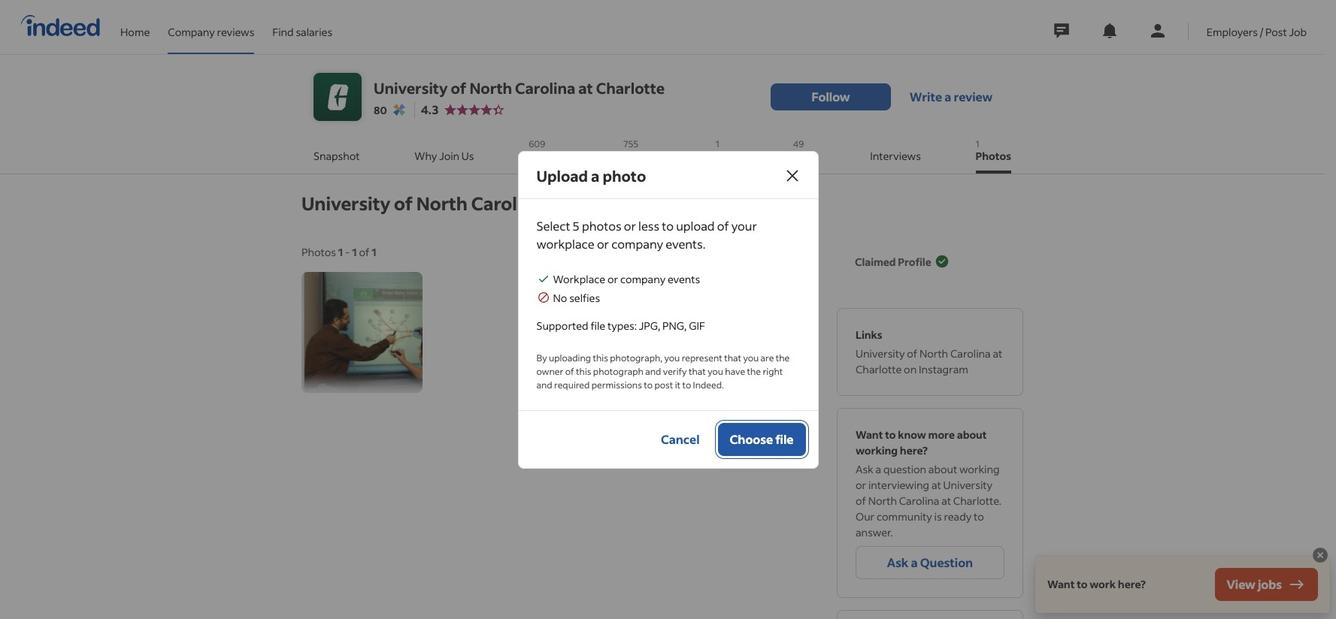 Task type: describe. For each thing, give the bounding box(es) containing it.
university inside "links university of north carolina at charlotte on instagram"
[[856, 347, 905, 361]]

community
[[877, 510, 933, 524]]

of inside "links university of north carolina at charlotte on instagram"
[[907, 347, 918, 361]]

-
[[345, 245, 350, 260]]

jobs
[[1259, 577, 1283, 593]]

gif
[[689, 319, 705, 333]]

workplace
[[537, 236, 595, 252]]

post
[[1266, 24, 1288, 39]]

are
[[761, 352, 774, 364]]

to left post
[[644, 380, 653, 391]]

is
[[935, 510, 942, 524]]

company reviews link
[[168, 0, 255, 51]]

employers / post job
[[1207, 24, 1307, 39]]

or left less
[[624, 218, 636, 234]]

reviews
[[217, 24, 255, 39]]

609
[[529, 138, 546, 150]]

0 vertical spatial carolina
[[471, 192, 544, 215]]

employers / post job link
[[1207, 0, 1307, 51]]

why
[[415, 149, 437, 163]]

0 vertical spatial and
[[646, 366, 662, 377]]

permissions
[[592, 380, 642, 391]]

verify
[[663, 366, 687, 377]]

answer.
[[856, 526, 893, 540]]

question
[[884, 463, 927, 477]]

1 horizontal spatial you
[[708, 366, 724, 377]]

it
[[675, 380, 681, 391]]

0 horizontal spatial this
[[576, 366, 592, 377]]

to left know
[[886, 428, 896, 442]]

less
[[639, 218, 660, 234]]

49 q&a
[[793, 138, 816, 163]]

select
[[537, 218, 571, 234]]

photos 1 - 1 of 1
[[302, 245, 377, 260]]

write
[[910, 89, 943, 105]]

png,
[[663, 319, 687, 333]]

north inside "links university of north carolina at charlotte on instagram"
[[920, 347, 949, 361]]

company
[[168, 24, 215, 39]]

find salaries link
[[273, 0, 333, 51]]

carolina inside "links university of north carolina at charlotte on instagram"
[[951, 347, 991, 361]]

why join us
[[415, 149, 474, 163]]

supported
[[537, 319, 589, 333]]

links university of north carolina at charlotte on instagram
[[856, 328, 1003, 377]]

1 inside 1 photos
[[976, 138, 980, 150]]

photograph,
[[610, 352, 663, 364]]

snapshot link
[[314, 133, 360, 174]]

of inside by uploading this photograph, you represent that you are the owner of this photograph and verify that you have the right and required permissions to post it to indeed.
[[566, 366, 574, 377]]

claimed profile button
[[855, 245, 950, 278]]

or down photos
[[597, 236, 609, 252]]

north inside want to know more about working here? ask a question about working or interviewing at university of north carolina at charlotte. our community is ready to answer.
[[869, 494, 897, 509]]

609 reviews
[[529, 138, 569, 163]]

755
[[624, 138, 639, 150]]

choose
[[730, 431, 773, 447]]

upload a photo button
[[692, 227, 804, 260]]

want to know more about working here? ask a question about working or interviewing at university of north carolina at charlotte. our community is ready to answer.
[[856, 428, 1002, 540]]

0 vertical spatial this
[[593, 352, 608, 364]]

0 horizontal spatial you
[[665, 352, 680, 364]]

claimed
[[855, 255, 896, 269]]

photo of university of north carolina at charlotte, uncc image
[[302, 272, 423, 393]]

us
[[462, 149, 474, 163]]

of inside want to know more about working here? ask a question about working or interviewing at university of north carolina at charlotte. our community is ready to answer.
[[856, 494, 867, 509]]

owner
[[537, 366, 564, 377]]

want for want to work here?
[[1048, 578, 1075, 592]]

want to work here?
[[1048, 578, 1146, 592]]

select 5 photos or less to upload of your workplace or company events.
[[537, 218, 757, 252]]

0 horizontal spatial university
[[302, 192, 391, 215]]

write a review
[[910, 89, 993, 105]]

photo inside upload a photo 'dialog'
[[603, 166, 647, 185]]

1 vertical spatial about
[[929, 463, 958, 477]]

1 photos
[[976, 138, 1012, 163]]

interviews
[[871, 149, 921, 163]]

cancel button
[[649, 423, 712, 456]]

salaries
[[296, 24, 333, 39]]

jpg,
[[639, 319, 661, 333]]

/
[[1261, 24, 1264, 39]]

photograph
[[593, 366, 644, 377]]

of inside select 5 photos or less to upload of your workplace or company events.
[[717, 218, 729, 234]]

know
[[898, 428, 927, 442]]

write a review link
[[891, 84, 1012, 111]]

university of north carolina at charlotte photos
[[302, 192, 716, 215]]

1 jobs
[[716, 138, 739, 163]]

1 vertical spatial the
[[747, 366, 761, 377]]

a for ask a question link
[[911, 555, 918, 571]]

to left work
[[1077, 578, 1088, 592]]

review
[[954, 89, 993, 105]]

carolina inside want to know more about working here? ask a question about working or interviewing at university of north carolina at charlotte. our community is ready to answer.
[[900, 494, 940, 509]]

0 horizontal spatial that
[[689, 366, 706, 377]]

workplace or company events
[[553, 272, 701, 286]]

salaries
[[624, 149, 661, 163]]

1 horizontal spatial photos
[[655, 192, 716, 215]]

your
[[732, 218, 757, 234]]

messages unread count 0 image
[[1052, 16, 1072, 46]]

or inside want to know more about working here? ask a question about working or interviewing at university of north carolina at charlotte. our community is ready to answer.
[[856, 478, 867, 493]]

by uploading this photograph, you represent that you are the owner of this photograph and verify that you have the right and required permissions to post it to indeed.
[[537, 352, 790, 391]]

follow button
[[771, 84, 891, 111]]

work wellbeing logo image
[[393, 104, 405, 116]]

work
[[1090, 578, 1116, 592]]

indeed.
[[693, 380, 724, 391]]

university of north carolina at charlotte on instagram link
[[856, 346, 1005, 378]]

join
[[439, 149, 460, 163]]

question
[[921, 555, 974, 571]]

2 horizontal spatial photos
[[976, 149, 1012, 163]]

a inside 'dialog'
[[591, 166, 600, 185]]

reviews
[[529, 149, 569, 163]]



Task type: vqa. For each thing, say whether or not it's contained in the screenshot.


Task type: locate. For each thing, give the bounding box(es) containing it.
0 horizontal spatial carolina
[[471, 192, 544, 215]]

upload a photo down your
[[704, 235, 792, 251]]

you
[[665, 352, 680, 364], [744, 352, 759, 364], [708, 366, 724, 377]]

a
[[945, 89, 952, 105], [591, 166, 600, 185], [748, 235, 755, 251], [876, 463, 882, 477], [911, 555, 918, 571]]

represent
[[682, 352, 723, 364]]

2 vertical spatial north
[[869, 494, 897, 509]]

ready
[[944, 510, 972, 524]]

and
[[646, 366, 662, 377], [537, 380, 553, 391]]

company reviews
[[168, 24, 255, 39]]

0 vertical spatial upload a photo
[[537, 166, 647, 185]]

photos
[[582, 218, 622, 234]]

0 horizontal spatial working
[[856, 444, 898, 458]]

0 vertical spatial that
[[725, 352, 742, 364]]

that up "have"
[[725, 352, 742, 364]]

upload
[[676, 218, 715, 234]]

2 vertical spatial university
[[944, 478, 993, 493]]

the right are at the bottom of the page
[[776, 352, 790, 364]]

4.3
[[421, 102, 439, 117]]

on
[[904, 363, 917, 377]]

1 vertical spatial want
[[1048, 578, 1075, 592]]

755 salaries
[[624, 138, 661, 163]]

and down owner
[[537, 380, 553, 391]]

a inside want to know more about working here? ask a question about working or interviewing at university of north carolina at charlotte. our community is ready to answer.
[[876, 463, 882, 477]]

0 vertical spatial charlotte
[[569, 192, 651, 215]]

0 vertical spatial photo
[[603, 166, 647, 185]]

events
[[668, 272, 701, 286]]

1 vertical spatial and
[[537, 380, 553, 391]]

right
[[763, 366, 783, 377]]

carolina up community
[[900, 494, 940, 509]]

jobs
[[716, 149, 739, 163]]

1 horizontal spatial the
[[776, 352, 790, 364]]

80
[[374, 103, 387, 117]]

1 horizontal spatial charlotte
[[856, 363, 902, 377]]

company inside select 5 photos or less to upload of your workplace or company events.
[[612, 236, 664, 252]]

0 vertical spatial the
[[776, 352, 790, 364]]

0 horizontal spatial file
[[591, 319, 606, 333]]

about down the more
[[929, 463, 958, 477]]

view jobs
[[1227, 577, 1283, 593]]

1 horizontal spatial ask
[[888, 555, 909, 571]]

at inside "links university of north carolina at charlotte on instagram"
[[993, 347, 1003, 361]]

1 horizontal spatial carolina
[[900, 494, 940, 509]]

this
[[593, 352, 608, 364], [576, 366, 592, 377]]

1 vertical spatial upload
[[704, 235, 746, 251]]

events.
[[666, 236, 706, 252]]

charlotte
[[569, 192, 651, 215], [856, 363, 902, 377]]

1 vertical spatial north
[[920, 347, 949, 361]]

want
[[856, 428, 883, 442], [1048, 578, 1075, 592]]

ask up the interviewing
[[856, 463, 874, 477]]

company left "events"
[[621, 272, 666, 286]]

view
[[1227, 577, 1256, 593]]

university
[[302, 192, 391, 215], [856, 347, 905, 361], [944, 478, 993, 493]]

1 vertical spatial charlotte
[[856, 363, 902, 377]]

company down less
[[612, 236, 664, 252]]

file
[[591, 319, 606, 333], [776, 431, 794, 447]]

charlotte up photos
[[569, 192, 651, 215]]

a for upload a photo button
[[748, 235, 755, 251]]

find salaries
[[273, 24, 333, 39]]

0 vertical spatial about
[[957, 428, 987, 442]]

and up post
[[646, 366, 662, 377]]

company
[[612, 236, 664, 252], [621, 272, 666, 286]]

a up photos
[[591, 166, 600, 185]]

or up our
[[856, 478, 867, 493]]

this up photograph
[[593, 352, 608, 364]]

0 horizontal spatial photos
[[302, 245, 336, 260]]

claimed profile
[[855, 255, 932, 269]]

1 vertical spatial file
[[776, 431, 794, 447]]

1
[[716, 138, 720, 150], [976, 138, 980, 150], [338, 245, 343, 260], [352, 245, 357, 260], [372, 245, 377, 260]]

instagram
[[919, 363, 969, 377]]

charlotte left on
[[856, 363, 902, 377]]

photos up upload
[[655, 192, 716, 215]]

1 horizontal spatial north
[[869, 494, 897, 509]]

more
[[929, 428, 955, 442]]

1 vertical spatial photos
[[655, 192, 716, 215]]

upload a photo inside button
[[704, 235, 792, 251]]

this up required
[[576, 366, 592, 377]]

1 horizontal spatial working
[[960, 463, 1000, 477]]

want inside want to know more about working here? ask a question about working or interviewing at university of north carolina at charlotte. our community is ready to answer.
[[856, 428, 883, 442]]

types:
[[608, 319, 637, 333]]

1 inside 1 jobs
[[716, 138, 720, 150]]

university down snapshot
[[302, 192, 391, 215]]

or right workplace
[[608, 272, 618, 286]]

home
[[120, 24, 150, 39]]

0 vertical spatial working
[[856, 444, 898, 458]]

no selfies
[[553, 291, 600, 305]]

0 horizontal spatial the
[[747, 366, 761, 377]]

2 vertical spatial carolina
[[900, 494, 940, 509]]

charlotte.
[[954, 494, 1002, 509]]

1 vertical spatial university
[[856, 347, 905, 361]]

0 vertical spatial here?
[[900, 444, 928, 458]]

0 vertical spatial north
[[417, 192, 468, 215]]

photo down salaries
[[603, 166, 647, 185]]

to inside select 5 photos or less to upload of your workplace or company events.
[[662, 218, 674, 234]]

to right it
[[683, 380, 691, 391]]

upload a photo dialog
[[518, 151, 819, 469]]

university inside want to know more about working here? ask a question about working or interviewing at university of north carolina at charlotte. our community is ready to answer.
[[944, 478, 993, 493]]

the
[[776, 352, 790, 364], [747, 366, 761, 377]]

1 horizontal spatial file
[[776, 431, 794, 447]]

1 vertical spatial carolina
[[951, 347, 991, 361]]

ask inside want to know more about working here? ask a question about working or interviewing at university of north carolina at charlotte. our community is ready to answer.
[[856, 463, 874, 477]]

photos left -
[[302, 245, 336, 260]]

0 vertical spatial file
[[591, 319, 606, 333]]

upload a photo
[[537, 166, 647, 185], [704, 235, 792, 251]]

profile
[[898, 255, 932, 269]]

upload a photo down reviews
[[537, 166, 647, 185]]

charlotte inside "links university of north carolina at charlotte on instagram"
[[856, 363, 902, 377]]

north up instagram
[[920, 347, 949, 361]]

working up charlotte.
[[960, 463, 1000, 477]]

1 vertical spatial that
[[689, 366, 706, 377]]

ask down answer.
[[888, 555, 909, 571]]

a up the interviewing
[[876, 463, 882, 477]]

Choose file file field
[[718, 422, 806, 458]]

photo down your
[[757, 235, 792, 251]]

a right the write
[[945, 89, 952, 105]]

selfies
[[570, 291, 600, 305]]

ask a question link
[[856, 547, 1005, 580]]

carolina
[[471, 192, 544, 215], [951, 347, 991, 361], [900, 494, 940, 509]]

why join us link
[[415, 133, 474, 174]]

file left "types:"
[[591, 319, 606, 333]]

here? inside want to know more about working here? ask a question about working or interviewing at university of north carolina at charlotte. our community is ready to answer.
[[900, 444, 928, 458]]

1 vertical spatial photo
[[757, 235, 792, 251]]

job
[[1290, 24, 1307, 39]]

to right less
[[662, 218, 674, 234]]

0 horizontal spatial photo
[[603, 166, 647, 185]]

university up charlotte.
[[944, 478, 993, 493]]

working up question
[[856, 444, 898, 458]]

uploading
[[549, 352, 591, 364]]

0 horizontal spatial upload a photo
[[537, 166, 647, 185]]

0 vertical spatial upload
[[537, 166, 588, 185]]

interviewing
[[869, 478, 930, 493]]

2 horizontal spatial north
[[920, 347, 949, 361]]

snapshot
[[314, 149, 360, 163]]

workplace
[[553, 272, 606, 286]]

you left are at the bottom of the page
[[744, 352, 759, 364]]

1 horizontal spatial upload a photo
[[704, 235, 792, 251]]

1 vertical spatial company
[[621, 272, 666, 286]]

carolina up instagram
[[951, 347, 991, 361]]

close this window image
[[783, 167, 802, 185]]

here? right work
[[1118, 578, 1146, 592]]

photo inside upload a photo button
[[757, 235, 792, 251]]

upload inside 'dialog'
[[537, 166, 588, 185]]

a for write a review link
[[945, 89, 952, 105]]

0 horizontal spatial here?
[[900, 444, 928, 458]]

you up indeed.
[[708, 366, 724, 377]]

here?
[[900, 444, 928, 458], [1118, 578, 1146, 592]]

the right "have"
[[747, 366, 761, 377]]

file for supported
[[591, 319, 606, 333]]

1 horizontal spatial university
[[856, 347, 905, 361]]

carolina up select
[[471, 192, 544, 215]]

upload inside button
[[704, 235, 746, 251]]

1 vertical spatial working
[[960, 463, 1000, 477]]

interviews link
[[871, 133, 921, 174]]

1 vertical spatial this
[[576, 366, 592, 377]]

to down charlotte.
[[974, 510, 985, 524]]

2 horizontal spatial you
[[744, 352, 759, 364]]

choose file
[[730, 431, 794, 447]]

0 horizontal spatial ask
[[856, 463, 874, 477]]

0 horizontal spatial and
[[537, 380, 553, 391]]

or
[[624, 218, 636, 234], [597, 236, 609, 252], [608, 272, 618, 286], [856, 478, 867, 493]]

1 horizontal spatial photo
[[757, 235, 792, 251]]

q&a
[[793, 149, 816, 163]]

0 horizontal spatial north
[[417, 192, 468, 215]]

have
[[725, 366, 746, 377]]

photos down review at right
[[976, 149, 1012, 163]]

north down why join us
[[417, 192, 468, 215]]

0 vertical spatial want
[[856, 428, 883, 442]]

1 vertical spatial here?
[[1118, 578, 1146, 592]]

upload down your
[[704, 235, 746, 251]]

you up verify
[[665, 352, 680, 364]]

file right the choose
[[776, 431, 794, 447]]

supported file types: jpg, png, gif
[[537, 319, 705, 333]]

a inside button
[[748, 235, 755, 251]]

want left know
[[856, 428, 883, 442]]

2 horizontal spatial university
[[944, 478, 993, 493]]

want for want to know more about working here? ask a question about working or interviewing at university of north carolina at charlotte. our community is ready to answer.
[[856, 428, 883, 442]]

ask a question
[[888, 555, 974, 571]]

post
[[655, 380, 673, 391]]

want left work
[[1048, 578, 1075, 592]]

1 horizontal spatial want
[[1048, 578, 1075, 592]]

here? down know
[[900, 444, 928, 458]]

upload
[[537, 166, 588, 185], [704, 235, 746, 251]]

cancel
[[661, 431, 700, 447]]

about right the more
[[957, 428, 987, 442]]

0 horizontal spatial want
[[856, 428, 883, 442]]

notifications unread count 0 image
[[1101, 22, 1119, 40]]

0 horizontal spatial charlotte
[[569, 192, 651, 215]]

north
[[417, 192, 468, 215], [920, 347, 949, 361], [869, 494, 897, 509]]

upload down reviews
[[537, 166, 588, 185]]

file for choose
[[776, 431, 794, 447]]

north down the interviewing
[[869, 494, 897, 509]]

find
[[273, 24, 294, 39]]

view jobs link
[[1215, 569, 1319, 602]]

links
[[856, 328, 883, 342]]

no
[[553, 291, 567, 305]]

2 vertical spatial photos
[[302, 245, 336, 260]]

1 horizontal spatial that
[[725, 352, 742, 364]]

5
[[573, 218, 580, 234]]

1 horizontal spatial here?
[[1118, 578, 1146, 592]]

that down the represent
[[689, 366, 706, 377]]

our
[[856, 510, 875, 524]]

0 vertical spatial company
[[612, 236, 664, 252]]

a left question on the right bottom of page
[[911, 555, 918, 571]]

0 vertical spatial university
[[302, 192, 391, 215]]

working
[[856, 444, 898, 458], [960, 463, 1000, 477]]

1 vertical spatial ask
[[888, 555, 909, 571]]

university down links
[[856, 347, 905, 361]]

0 vertical spatial ask
[[856, 463, 874, 477]]

a down your
[[748, 235, 755, 251]]

1 vertical spatial upload a photo
[[704, 235, 792, 251]]

1 horizontal spatial and
[[646, 366, 662, 377]]

0 horizontal spatial upload
[[537, 166, 588, 185]]

0 vertical spatial photos
[[976, 149, 1012, 163]]

2 horizontal spatial carolina
[[951, 347, 991, 361]]

1 horizontal spatial this
[[593, 352, 608, 364]]

upload a photo inside 'dialog'
[[537, 166, 647, 185]]

1 horizontal spatial upload
[[704, 235, 746, 251]]



